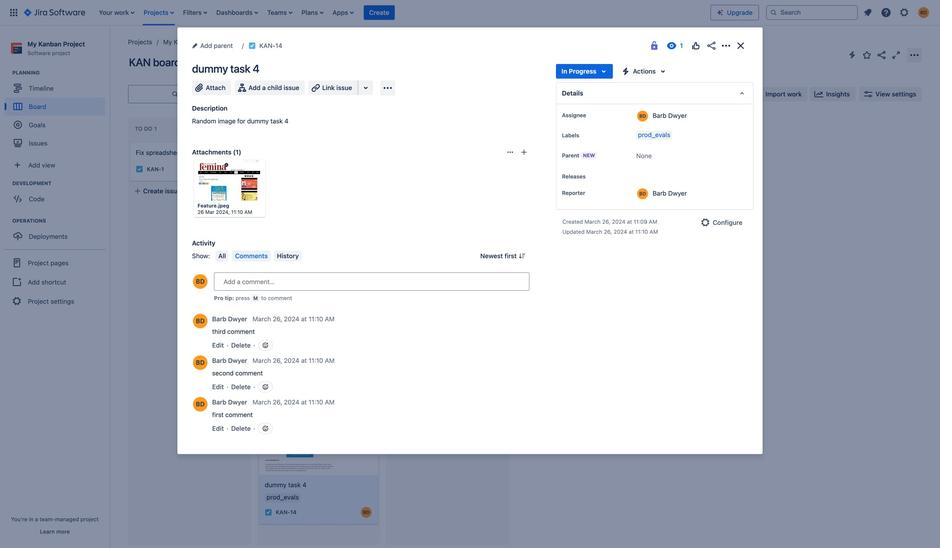 Task type: vqa. For each thing, say whether or not it's contained in the screenshot.
row header
no



Task type: describe. For each thing, give the bounding box(es) containing it.
more options for attachments image
[[507, 149, 514, 156]]

1 list item from the left
[[96, 0, 137, 25]]

primary element
[[5, 0, 711, 25]]

enter full screen image
[[891, 50, 902, 61]]

search image
[[770, 9, 777, 16]]

5 list item from the left
[[265, 0, 295, 25]]

1 heading from the top
[[12, 69, 109, 76]]

more image
[[250, 164, 261, 175]]

more information about barb dwyer image for second the add reaction image from the bottom
[[193, 356, 208, 370]]

8 list item from the left
[[364, 0, 395, 25]]

0 horizontal spatial list
[[94, 0, 711, 25]]

3 task image from the top
[[265, 509, 272, 516]]

labels pin to top. only you can see pinned fields. image
[[581, 132, 589, 139]]

2 heading from the top
[[12, 180, 109, 187]]

import image
[[753, 89, 764, 100]]

3 add reaction image from the top
[[262, 425, 269, 432]]

vote options: no one has voted for this issue yet. image
[[691, 40, 702, 51]]

0 vertical spatial task image
[[248, 42, 256, 49]]

Search this board text field
[[129, 86, 171, 102]]

3 heading from the top
[[12, 217, 109, 225]]

Search field
[[766, 5, 858, 20]]

add app image
[[382, 83, 393, 94]]

actions image
[[721, 40, 732, 51]]

3 list item from the left
[[180, 0, 210, 25]]

download image
[[235, 164, 246, 175]]

6 list item from the left
[[299, 0, 326, 25]]

assignee pin to top. only you can see pinned fields. image
[[588, 112, 595, 119]]

more information about barb dwyer image for third the add reaction image
[[193, 397, 208, 412]]



Task type: locate. For each thing, give the bounding box(es) containing it.
list
[[94, 0, 711, 25], [860, 4, 935, 21]]

1 horizontal spatial task image
[[248, 42, 256, 49]]

goal image
[[14, 121, 22, 129]]

add people image
[[225, 89, 236, 100]]

2 vertical spatial task image
[[265, 509, 272, 516]]

sidebar element
[[0, 26, 110, 548]]

1 vertical spatial heading
[[12, 180, 109, 187]]

1 horizontal spatial list
[[860, 4, 935, 21]]

4 list item from the left
[[214, 0, 261, 25]]

2 vertical spatial heading
[[12, 217, 109, 225]]

more information about barb dwyer image
[[637, 111, 648, 122], [637, 188, 648, 199], [193, 314, 208, 329], [193, 356, 208, 370], [193, 397, 208, 412]]

1 vertical spatial add reaction image
[[262, 383, 269, 391]]

1 vertical spatial task image
[[136, 166, 143, 173]]

link web pages and more image
[[360, 82, 371, 93]]

banner
[[0, 0, 940, 26]]

0 vertical spatial task image
[[265, 166, 272, 173]]

2 horizontal spatial task image
[[265, 317, 272, 324]]

group
[[5, 69, 109, 155], [5, 180, 109, 211], [5, 217, 109, 248], [4, 249, 106, 314]]

2 add reaction image from the top
[[262, 383, 269, 391]]

0 vertical spatial add reaction image
[[262, 342, 269, 349]]

0 horizontal spatial task image
[[136, 166, 143, 173]]

parent pin to top. only you can see pinned fields. image
[[599, 152, 606, 159]]

jira software image
[[24, 7, 85, 18], [24, 7, 85, 18]]

None search field
[[766, 5, 858, 20]]

task image
[[248, 42, 256, 49], [136, 166, 143, 173], [265, 317, 272, 324]]

1 task image from the top
[[265, 166, 272, 173]]

task image
[[265, 166, 272, 173], [265, 357, 272, 365], [265, 509, 272, 516]]

Add a comment… field
[[214, 273, 530, 291]]

to do element
[[135, 126, 159, 132]]

list item
[[96, 0, 137, 25], [141, 0, 177, 25], [180, 0, 210, 25], [214, 0, 261, 25], [265, 0, 295, 25], [299, 0, 326, 25], [330, 0, 356, 25], [364, 0, 395, 25]]

more information about barb dwyer image for 3rd the add reaction image from the bottom
[[193, 314, 208, 329]]

menu bar
[[214, 251, 303, 262]]

add attachment image
[[520, 149, 528, 156]]

2 task image from the top
[[265, 357, 272, 365]]

1 add reaction image from the top
[[262, 342, 269, 349]]

close image
[[735, 40, 746, 51]]

1 vertical spatial task image
[[265, 357, 272, 365]]

details element
[[556, 82, 754, 104]]

add reaction image
[[262, 342, 269, 349], [262, 383, 269, 391], [262, 425, 269, 432]]

2 vertical spatial task image
[[265, 317, 272, 324]]

star kan board image
[[862, 50, 873, 61]]

copy link to issue image
[[281, 42, 288, 49]]

7 list item from the left
[[330, 0, 356, 25]]

dialog
[[177, 27, 763, 454]]

0 vertical spatial heading
[[12, 69, 109, 76]]

heading
[[12, 69, 109, 76], [12, 180, 109, 187], [12, 217, 109, 225]]

2 vertical spatial add reaction image
[[262, 425, 269, 432]]

2 list item from the left
[[141, 0, 177, 25]]



